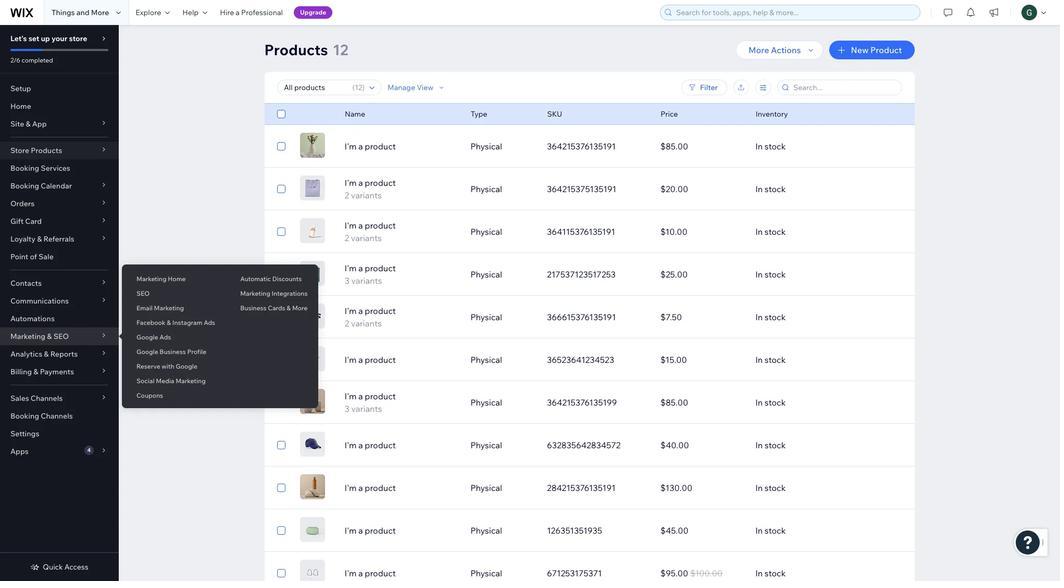 Task type: vqa. For each thing, say whether or not it's contained in the screenshot.


Task type: describe. For each thing, give the bounding box(es) containing it.
$130.00 link
[[654, 476, 749, 501]]

in for 364115376135191
[[756, 227, 763, 237]]

booking channels link
[[0, 407, 119, 425]]

Search for tools, apps, help & more... field
[[673, 5, 917, 20]]

automatic discounts
[[240, 275, 302, 283]]

in stock link for 284215376135191
[[749, 476, 863, 501]]

reports
[[50, 350, 78, 359]]

channels for sales channels
[[31, 394, 63, 403]]

point
[[10, 252, 28, 262]]

i'm a product link for 632835642834572
[[338, 439, 464, 452]]

physical link for 364215375135191
[[464, 177, 541, 202]]

loyalty & referrals button
[[0, 230, 119, 248]]

products inside 'store products' popup button
[[31, 146, 62, 155]]

profile
[[187, 348, 207, 356]]

36523641234523
[[547, 355, 614, 365]]

5 i'm from the top
[[345, 306, 357, 316]]

in stock link for 632835642834572
[[749, 433, 863, 458]]

seo inside popup button
[[54, 332, 69, 341]]

communications button
[[0, 292, 119, 310]]

ads inside "link"
[[204, 319, 215, 327]]

filter button
[[681, 80, 727, 95]]

$85.00 for 364215376135191
[[661, 141, 688, 152]]

physical link for 126351351935
[[464, 518, 541, 543]]

help
[[183, 8, 199, 17]]

reserve with google
[[137, 363, 197, 370]]

3 product from the top
[[365, 220, 396, 231]]

stock for 364215376135191
[[765, 141, 786, 152]]

2 product from the top
[[365, 178, 396, 188]]

i'm a product link for 284215376135191
[[338, 482, 464, 495]]

i'm a product for 364215376135191
[[345, 141, 396, 152]]

booking for booking calendar
[[10, 181, 39, 191]]

$25.00 link
[[654, 262, 749, 287]]

in stock link for 364215375135191
[[749, 177, 863, 202]]

actions
[[771, 45, 801, 55]]

$25.00
[[661, 269, 688, 280]]

i'm a product link for 126351351935
[[338, 525, 464, 537]]

physical link for 671253175371
[[464, 561, 541, 582]]

instagram
[[172, 319, 202, 327]]

3 for 364215376135199
[[345, 404, 350, 414]]

social media marketing
[[137, 377, 206, 385]]

stock for 671253175371
[[765, 569, 786, 579]]

6 product from the top
[[365, 355, 396, 365]]

services
[[41, 164, 70, 173]]

364215376135191
[[547, 141, 616, 152]]

Search... field
[[790, 80, 899, 95]]

stock for 366615376135191
[[765, 312, 786, 323]]

9 i'm from the top
[[345, 483, 357, 493]]

orders button
[[0, 195, 119, 213]]

product
[[871, 45, 902, 55]]

i'm a product for 632835642834572
[[345, 440, 396, 451]]

contacts
[[10, 279, 42, 288]]

in for 632835642834572
[[756, 440, 763, 451]]

in stock link for 36523641234523
[[749, 348, 863, 373]]

in for 217537123517253
[[756, 269, 763, 280]]

point of sale
[[10, 252, 54, 262]]

manage view
[[387, 83, 433, 92]]

store
[[69, 34, 87, 43]]

364115376135191
[[547, 227, 615, 237]]

manage
[[387, 83, 415, 92]]

your
[[52, 34, 67, 43]]

stock for 632835642834572
[[765, 440, 786, 451]]

marketing inside email marketing link
[[154, 304, 184, 312]]

communications
[[10, 297, 69, 306]]

0 vertical spatial more
[[91, 8, 109, 17]]

price
[[661, 109, 678, 119]]

in stock for 632835642834572
[[756, 440, 786, 451]]

business cards & more
[[240, 304, 308, 312]]

physical link for 217537123517253
[[464, 262, 541, 287]]

i'm a product 2 variants for 364215375135191
[[345, 178, 396, 201]]

physical for 284215376135191
[[471, 483, 502, 493]]

11 i'm from the top
[[345, 569, 357, 579]]

$20.00 link
[[654, 177, 749, 202]]

in stock link for 217537123517253
[[749, 262, 863, 287]]

)
[[362, 83, 365, 92]]

analytics
[[10, 350, 42, 359]]

$45.00
[[661, 526, 689, 536]]

cards
[[268, 304, 285, 312]]

in stock link for 671253175371
[[749, 561, 863, 582]]

10 product from the top
[[365, 526, 396, 536]]

physical for 217537123517253
[[471, 269, 502, 280]]

$85.00 for 364215376135199
[[661, 398, 688, 408]]

social
[[137, 377, 155, 385]]

email marketing link
[[122, 300, 226, 317]]

site & app button
[[0, 115, 119, 133]]

3 for 217537123517253
[[345, 276, 350, 286]]

4 product from the top
[[365, 263, 396, 274]]

marketing for marketing integrations
[[240, 290, 270, 298]]

social media marketing link
[[122, 373, 226, 390]]

in for 671253175371
[[756, 569, 763, 579]]

i'm a product for 671253175371
[[345, 569, 396, 579]]

up
[[41, 34, 50, 43]]

8 i'm from the top
[[345, 440, 357, 451]]

$100.00
[[690, 569, 723, 579]]

1 vertical spatial ads
[[160, 333, 171, 341]]

google business profile
[[137, 348, 207, 356]]

store
[[10, 146, 29, 155]]

physical link for 364215376135191
[[464, 134, 541, 159]]

integrations
[[272, 290, 308, 298]]

booking services link
[[0, 159, 119, 177]]

& for seo
[[47, 332, 52, 341]]

booking services
[[10, 164, 70, 173]]

& for instagram
[[167, 319, 171, 327]]

quick access button
[[30, 563, 88, 572]]

app
[[32, 119, 47, 129]]

& inside business cards & more link
[[287, 304, 291, 312]]

in stock for 217537123517253
[[756, 269, 786, 280]]

upgrade button
[[294, 6, 333, 19]]

email marketing
[[137, 304, 184, 312]]

let's
[[10, 34, 27, 43]]

& for payments
[[33, 367, 38, 377]]

physical link for 284215376135191
[[464, 476, 541, 501]]

with
[[162, 363, 174, 370]]

analytics & reports
[[10, 350, 78, 359]]

media
[[156, 377, 174, 385]]

upgrade
[[300, 8, 326, 16]]

in for 284215376135191
[[756, 483, 763, 493]]

marketing & seo button
[[0, 328, 119, 345]]

completed
[[22, 56, 53, 64]]

booking calendar
[[10, 181, 72, 191]]

7 i'm from the top
[[345, 391, 357, 402]]

2 i'm from the top
[[345, 178, 357, 188]]

physical link for 364215376135199
[[464, 390, 541, 415]]

physical link for 366615376135191
[[464, 305, 541, 330]]

analytics & reports button
[[0, 345, 119, 363]]

settings link
[[0, 425, 119, 443]]

marketing for marketing home
[[137, 275, 167, 283]]

new product button
[[829, 41, 915, 59]]

physical link for 364115376135191
[[464, 219, 541, 244]]

calendar
[[41, 181, 72, 191]]

sidebar element
[[0, 25, 119, 582]]

hire a professional
[[220, 8, 283, 17]]

10 i'm from the top
[[345, 526, 357, 536]]

home inside sidebar element
[[10, 102, 31, 111]]

more actions
[[749, 45, 801, 55]]

physical link for 36523641234523
[[464, 348, 541, 373]]

set
[[29, 34, 39, 43]]

in stock for 364215376135191
[[756, 141, 786, 152]]

126351351935
[[547, 526, 602, 536]]

let's set up your store
[[10, 34, 87, 43]]

126351351935 link
[[541, 518, 654, 543]]

671253175371
[[547, 569, 602, 579]]

business cards & more link
[[226, 300, 318, 317]]

1 product from the top
[[365, 141, 396, 152]]

more actions button
[[736, 41, 823, 59]]

3 i'm from the top
[[345, 220, 357, 231]]

booking for booking channels
[[10, 412, 39, 421]]

google business profile link
[[122, 343, 226, 361]]

hire
[[220, 8, 234, 17]]

in for 36523641234523
[[756, 355, 763, 365]]



Task type: locate. For each thing, give the bounding box(es) containing it.
9 in stock link from the top
[[749, 476, 863, 501]]

booking for booking services
[[10, 164, 39, 173]]

things
[[52, 8, 75, 17]]

1 horizontal spatial ads
[[204, 319, 215, 327]]

2 in stock from the top
[[756, 184, 786, 194]]

i'm a product 3 variants
[[345, 263, 396, 286], [345, 391, 396, 414]]

stock for 364115376135191
[[765, 227, 786, 237]]

364215376135199 link
[[541, 390, 654, 415]]

i'm a product for 126351351935
[[345, 526, 396, 536]]

7 stock from the top
[[765, 398, 786, 408]]

284215376135191
[[547, 483, 616, 493]]

physical for 126351351935
[[471, 526, 502, 536]]

& inside site & app popup button
[[26, 119, 31, 129]]

1 physical from the top
[[471, 141, 502, 152]]

1 vertical spatial seo
[[54, 332, 69, 341]]

physical for 364115376135191
[[471, 227, 502, 237]]

1 i'm a product 3 variants from the top
[[345, 263, 396, 286]]

filter
[[700, 83, 718, 92]]

5 product from the top
[[365, 306, 396, 316]]

3 i'm a product link from the top
[[338, 439, 464, 452]]

364215375135191
[[547, 184, 617, 194]]

6 in stock link from the top
[[749, 348, 863, 373]]

4 i'm a product from the top
[[345, 483, 396, 493]]

7 product from the top
[[365, 391, 396, 402]]

5 in stock link from the top
[[749, 305, 863, 330]]

business down google ads link
[[160, 348, 186, 356]]

in stock for 366615376135191
[[756, 312, 786, 323]]

in stock link
[[749, 134, 863, 159], [749, 177, 863, 202], [749, 219, 863, 244], [749, 262, 863, 287], [749, 305, 863, 330], [749, 348, 863, 373], [749, 390, 863, 415], [749, 433, 863, 458], [749, 476, 863, 501], [749, 518, 863, 543], [749, 561, 863, 582]]

more left the "actions"
[[749, 45, 769, 55]]

more right and
[[91, 8, 109, 17]]

6 in from the top
[[756, 355, 763, 365]]

5 physical from the top
[[471, 312, 502, 323]]

0 horizontal spatial more
[[91, 8, 109, 17]]

1 vertical spatial 3
[[345, 404, 350, 414]]

site
[[10, 119, 24, 129]]

& right cards
[[287, 304, 291, 312]]

in for 366615376135191
[[756, 312, 763, 323]]

$130.00
[[661, 483, 693, 493]]

billing
[[10, 367, 32, 377]]

12 up name
[[355, 83, 362, 92]]

364215376135199
[[547, 398, 617, 408]]

i'm a product link for 364215376135191
[[338, 140, 464, 153]]

1 horizontal spatial more
[[292, 304, 308, 312]]

0 horizontal spatial business
[[160, 348, 186, 356]]

in stock for 284215376135191
[[756, 483, 786, 493]]

hire a professional link
[[214, 0, 289, 25]]

stock for 284215376135191
[[765, 483, 786, 493]]

2 vertical spatial 2
[[345, 318, 349, 329]]

10 in stock from the top
[[756, 526, 786, 536]]

5 i'm a product link from the top
[[338, 525, 464, 537]]

0 vertical spatial business
[[240, 304, 267, 312]]

3 physical from the top
[[471, 227, 502, 237]]

0 horizontal spatial seo
[[54, 332, 69, 341]]

4 in stock link from the top
[[749, 262, 863, 287]]

9 product from the top
[[365, 483, 396, 493]]

physical for 364215376135199
[[471, 398, 502, 408]]

4
[[87, 447, 91, 454]]

a
[[236, 8, 240, 17], [359, 141, 363, 152], [359, 178, 363, 188], [359, 220, 363, 231], [359, 263, 363, 274], [359, 306, 363, 316], [359, 355, 363, 365], [359, 391, 363, 402], [359, 440, 363, 451], [359, 483, 363, 493], [359, 526, 363, 536], [359, 569, 363, 579]]

home up seo link
[[168, 275, 186, 283]]

Unsaved view field
[[281, 80, 349, 95]]

9 physical from the top
[[471, 483, 502, 493]]

2 vertical spatial google
[[176, 363, 197, 370]]

& right billing at the bottom
[[33, 367, 38, 377]]

1 vertical spatial 12
[[355, 83, 362, 92]]

1 horizontal spatial home
[[168, 275, 186, 283]]

6 i'm from the top
[[345, 355, 357, 365]]

physical for 671253175371
[[471, 569, 502, 579]]

364115376135191 link
[[541, 219, 654, 244]]

and
[[76, 8, 89, 17]]

more inside popup button
[[749, 45, 769, 55]]

things and more
[[52, 8, 109, 17]]

stock for 126351351935
[[765, 526, 786, 536]]

i'm a product 2 variants for 364115376135191
[[345, 220, 396, 243]]

automatic discounts link
[[226, 270, 318, 288]]

$85.00 link up $20.00 link
[[654, 134, 749, 159]]

1 in from the top
[[756, 141, 763, 152]]

i'm a product
[[345, 141, 396, 152], [345, 355, 396, 365], [345, 440, 396, 451], [345, 483, 396, 493], [345, 526, 396, 536], [345, 569, 396, 579]]

2 i'm a product 2 variants from the top
[[345, 220, 396, 243]]

marketing inside 'marketing home' link
[[137, 275, 167, 283]]

& right the loyalty
[[37, 234, 42, 244]]

$85.00 link
[[654, 134, 749, 159], [654, 390, 749, 415]]

products down upgrade button
[[264, 41, 328, 59]]

of
[[30, 252, 37, 262]]

marketing inside marketing & seo popup button
[[10, 332, 45, 341]]

11 product from the top
[[365, 569, 396, 579]]

& left reports on the bottom
[[44, 350, 49, 359]]

in stock for 126351351935
[[756, 526, 786, 536]]

1 vertical spatial booking
[[10, 181, 39, 191]]

4 stock from the top
[[765, 269, 786, 280]]

5 stock from the top
[[765, 312, 786, 323]]

$15.00 link
[[654, 348, 749, 373]]

& inside loyalty & referrals popup button
[[37, 234, 42, 244]]

i'm a product 3 variants for 217537123517253
[[345, 263, 396, 286]]

variants
[[351, 190, 382, 201], [351, 233, 382, 243], [351, 276, 382, 286], [351, 318, 382, 329], [351, 404, 382, 414]]

marketing up analytics
[[10, 332, 45, 341]]

name
[[345, 109, 365, 119]]

11 physical from the top
[[471, 569, 502, 579]]

0 vertical spatial home
[[10, 102, 31, 111]]

loyalty & referrals
[[10, 234, 74, 244]]

6 physical link from the top
[[464, 348, 541, 373]]

booking inside popup button
[[10, 181, 39, 191]]

5 in stock from the top
[[756, 312, 786, 323]]

1 i'm a product link from the top
[[338, 140, 464, 153]]

i'm a product link for 671253175371
[[338, 567, 464, 580]]

channels for booking channels
[[41, 412, 73, 421]]

sales channels
[[10, 394, 63, 403]]

google up the reserve
[[137, 348, 158, 356]]

contacts button
[[0, 275, 119, 292]]

2 $85.00 from the top
[[661, 398, 688, 408]]

0 vertical spatial channels
[[31, 394, 63, 403]]

1 vertical spatial $85.00 link
[[654, 390, 749, 415]]

11 in from the top
[[756, 569, 763, 579]]

marketing for marketing & seo
[[10, 332, 45, 341]]

3 i'm a product from the top
[[345, 440, 396, 451]]

4 in stock from the top
[[756, 269, 786, 280]]

6 physical from the top
[[471, 355, 502, 365]]

& inside facebook & instagram ads "link"
[[167, 319, 171, 327]]

0 horizontal spatial home
[[10, 102, 31, 111]]

$85.00 link for 364215376135191
[[654, 134, 749, 159]]

view
[[417, 83, 433, 92]]

2 i'm a product link from the top
[[338, 354, 464, 366]]

help button
[[176, 0, 214, 25]]

0 vertical spatial 2
[[345, 190, 349, 201]]

1 i'm a product from the top
[[345, 141, 396, 152]]

& inside billing & payments popup button
[[33, 367, 38, 377]]

7 in from the top
[[756, 398, 763, 408]]

2 i'm a product from the top
[[345, 355, 396, 365]]

4 i'm from the top
[[345, 263, 357, 274]]

(
[[352, 83, 355, 92]]

2 physical link from the top
[[464, 177, 541, 202]]

variants for 366615376135191
[[351, 318, 382, 329]]

reserve with google link
[[122, 358, 226, 376]]

2 horizontal spatial more
[[749, 45, 769, 55]]

8 in stock link from the top
[[749, 433, 863, 458]]

10 stock from the top
[[765, 526, 786, 536]]

0 vertical spatial $85.00 link
[[654, 134, 749, 159]]

card
[[25, 217, 42, 226]]

12 for ( 12 )
[[355, 83, 362, 92]]

12 for products 12
[[333, 41, 348, 59]]

physical for 364215375135191
[[471, 184, 502, 194]]

1 vertical spatial more
[[749, 45, 769, 55]]

facebook & instagram ads link
[[122, 314, 226, 332]]

1 vertical spatial $85.00
[[661, 398, 688, 408]]

marketing up seo link
[[137, 275, 167, 283]]

google for google ads
[[137, 333, 158, 341]]

2 stock from the top
[[765, 184, 786, 194]]

3 stock from the top
[[765, 227, 786, 237]]

None checkbox
[[277, 183, 285, 195], [277, 482, 285, 495], [277, 525, 285, 537], [277, 183, 285, 195], [277, 482, 285, 495], [277, 525, 285, 537]]

0 vertical spatial booking
[[10, 164, 39, 173]]

type
[[471, 109, 487, 119]]

physical
[[471, 141, 502, 152], [471, 184, 502, 194], [471, 227, 502, 237], [471, 269, 502, 280], [471, 312, 502, 323], [471, 355, 502, 365], [471, 398, 502, 408], [471, 440, 502, 451], [471, 483, 502, 493], [471, 526, 502, 536], [471, 569, 502, 579]]

marketing down automatic at the left top
[[240, 290, 270, 298]]

3 in stock link from the top
[[749, 219, 863, 244]]

10 in stock link from the top
[[749, 518, 863, 543]]

stock for 364215376135199
[[765, 398, 786, 408]]

i'm a product 2 variants for 366615376135191
[[345, 306, 396, 329]]

stock for 364215375135191
[[765, 184, 786, 194]]

google for google business profile
[[137, 348, 158, 356]]

booking down store
[[10, 164, 39, 173]]

seo up email
[[137, 290, 150, 298]]

marketing integrations
[[240, 290, 308, 298]]

10 physical link from the top
[[464, 518, 541, 543]]

3 2 from the top
[[345, 318, 349, 329]]

11 in stock link from the top
[[749, 561, 863, 582]]

( 12 )
[[352, 83, 365, 92]]

2 i'm a product 3 variants from the top
[[345, 391, 396, 414]]

in stock for 364115376135191
[[756, 227, 786, 237]]

variants for 364115376135191
[[351, 233, 382, 243]]

4 physical link from the top
[[464, 262, 541, 287]]

& inside analytics & reports popup button
[[44, 350, 49, 359]]

more down integrations
[[292, 304, 308, 312]]

11 stock from the top
[[765, 569, 786, 579]]

new
[[851, 45, 869, 55]]

physical for 366615376135191
[[471, 312, 502, 323]]

point of sale link
[[0, 248, 119, 266]]

access
[[65, 563, 88, 572]]

0 vertical spatial 12
[[333, 41, 348, 59]]

i'm a product for 36523641234523
[[345, 355, 396, 365]]

google down facebook
[[137, 333, 158, 341]]

seo up analytics & reports popup button
[[54, 332, 69, 341]]

channels
[[31, 394, 63, 403], [41, 412, 73, 421]]

632835642834572
[[547, 440, 621, 451]]

automations link
[[0, 310, 119, 328]]

& right site
[[26, 119, 31, 129]]

payments
[[40, 367, 74, 377]]

1 i'm from the top
[[345, 141, 357, 152]]

0 horizontal spatial 12
[[333, 41, 348, 59]]

36523641234523 link
[[541, 348, 654, 373]]

marketing home link
[[122, 270, 226, 288]]

12 up unsaved view field
[[333, 41, 348, 59]]

physical for 36523641234523
[[471, 355, 502, 365]]

11 physical link from the top
[[464, 561, 541, 582]]

booking channels
[[10, 412, 73, 421]]

0 vertical spatial i'm a product 2 variants
[[345, 178, 396, 201]]

booking up settings at the left bottom of page
[[10, 412, 39, 421]]

marketing down seo link
[[154, 304, 184, 312]]

2 vertical spatial more
[[292, 304, 308, 312]]

& for referrals
[[37, 234, 42, 244]]

9 stock from the top
[[765, 483, 786, 493]]

0 horizontal spatial products
[[31, 146, 62, 155]]

booking calendar button
[[0, 177, 119, 195]]

in for 364215375135191
[[756, 184, 763, 194]]

1 vertical spatial 2
[[345, 233, 349, 243]]

1 vertical spatial products
[[31, 146, 62, 155]]

2 in from the top
[[756, 184, 763, 194]]

in stock link for 364215376135191
[[749, 134, 863, 159]]

in for 364215376135199
[[756, 398, 763, 408]]

6 in stock from the top
[[756, 355, 786, 365]]

4 in from the top
[[756, 269, 763, 280]]

0 horizontal spatial ads
[[160, 333, 171, 341]]

1 vertical spatial google
[[137, 348, 158, 356]]

physical for 632835642834572
[[471, 440, 502, 451]]

more
[[91, 8, 109, 17], [749, 45, 769, 55], [292, 304, 308, 312]]

billing & payments
[[10, 367, 74, 377]]

8 physical link from the top
[[464, 433, 541, 458]]

9 in from the top
[[756, 483, 763, 493]]

facebook
[[137, 319, 165, 327]]

variants for 364215376135199
[[351, 404, 382, 414]]

1 booking from the top
[[10, 164, 39, 173]]

gift
[[10, 217, 24, 226]]

8 stock from the top
[[765, 440, 786, 451]]

None checkbox
[[277, 108, 285, 120], [277, 140, 285, 153], [277, 226, 285, 238], [277, 268, 285, 281], [277, 311, 285, 324], [277, 397, 285, 409], [277, 439, 285, 452], [277, 567, 285, 580], [277, 108, 285, 120], [277, 140, 285, 153], [277, 226, 285, 238], [277, 268, 285, 281], [277, 311, 285, 324], [277, 397, 285, 409], [277, 439, 285, 452], [277, 567, 285, 580]]

sku
[[547, 109, 562, 119]]

632835642834572 link
[[541, 433, 654, 458]]

channels up booking channels
[[31, 394, 63, 403]]

4 physical from the top
[[471, 269, 502, 280]]

in for 126351351935
[[756, 526, 763, 536]]

booking up orders
[[10, 181, 39, 191]]

2 2 from the top
[[345, 233, 349, 243]]

& inside marketing & seo popup button
[[47, 332, 52, 341]]

quick access
[[43, 563, 88, 572]]

1 in stock link from the top
[[749, 134, 863, 159]]

1 horizontal spatial business
[[240, 304, 267, 312]]

0 vertical spatial i'm a product 3 variants
[[345, 263, 396, 286]]

1 physical link from the top
[[464, 134, 541, 159]]

10 physical from the top
[[471, 526, 502, 536]]

channels down sales channels popup button
[[41, 412, 73, 421]]

& for app
[[26, 119, 31, 129]]

1 vertical spatial business
[[160, 348, 186, 356]]

5 physical link from the top
[[464, 305, 541, 330]]

1 horizontal spatial products
[[264, 41, 328, 59]]

orders
[[10, 199, 34, 208]]

inventory
[[756, 109, 788, 119]]

in stock for 671253175371
[[756, 569, 786, 579]]

1 vertical spatial i'm a product 2 variants
[[345, 220, 396, 243]]

1 horizontal spatial 12
[[355, 83, 362, 92]]

2 3 from the top
[[345, 404, 350, 414]]

366615376135191 link
[[541, 305, 654, 330]]

1 $85.00 link from the top
[[654, 134, 749, 159]]

$85.00 link for 364215376135199
[[654, 390, 749, 415]]

seo
[[137, 290, 150, 298], [54, 332, 69, 341]]

1 vertical spatial channels
[[41, 412, 73, 421]]

0 vertical spatial seo
[[137, 290, 150, 298]]

ads right instagram
[[204, 319, 215, 327]]

home down setup
[[10, 102, 31, 111]]

6 stock from the top
[[765, 355, 786, 365]]

in stock link for 126351351935
[[749, 518, 863, 543]]

marketing inside social media marketing link
[[176, 377, 206, 385]]

$95.00
[[661, 569, 688, 579]]

products up booking services
[[31, 146, 62, 155]]

facebook & instagram ads
[[137, 319, 215, 327]]

1 vertical spatial home
[[168, 275, 186, 283]]

671253175371 link
[[541, 561, 654, 582]]

1 stock from the top
[[765, 141, 786, 152]]

in stock for 364215375135191
[[756, 184, 786, 194]]

in stock for 36523641234523
[[756, 355, 786, 365]]

sales
[[10, 394, 29, 403]]

7 in stock from the top
[[756, 398, 786, 408]]

$85.00 down price
[[661, 141, 688, 152]]

in stock link for 364215376135199
[[749, 390, 863, 415]]

8 product from the top
[[365, 440, 396, 451]]

marketing down reserve with google link
[[176, 377, 206, 385]]

home link
[[0, 97, 119, 115]]

billing & payments button
[[0, 363, 119, 381]]

in stock link for 364115376135191
[[749, 219, 863, 244]]

$7.50
[[661, 312, 682, 323]]

7 physical from the top
[[471, 398, 502, 408]]

3 i'm a product 2 variants from the top
[[345, 306, 396, 329]]

2 vertical spatial booking
[[10, 412, 39, 421]]

1 horizontal spatial seo
[[137, 290, 150, 298]]

automatic
[[240, 275, 271, 283]]

quick
[[43, 563, 63, 572]]

manage view button
[[387, 83, 446, 92]]

$85.00 link down $15.00 link
[[654, 390, 749, 415]]

$10.00
[[661, 227, 688, 237]]

2/6 completed
[[10, 56, 53, 64]]

& for reports
[[44, 350, 49, 359]]

2 $85.00 link from the top
[[654, 390, 749, 415]]

ads up google business profile
[[160, 333, 171, 341]]

2/6
[[10, 56, 20, 64]]

i'm a product link for 36523641234523
[[338, 354, 464, 366]]

8 physical from the top
[[471, 440, 502, 451]]

explore
[[136, 8, 161, 17]]

$85.00 up $40.00
[[661, 398, 688, 408]]

1 i'm a product 2 variants from the top
[[345, 178, 396, 201]]

2 for 364215375135191
[[345, 190, 349, 201]]

variants for 217537123517253
[[351, 276, 382, 286]]

1 in stock from the top
[[756, 141, 786, 152]]

physical for 364215376135191
[[471, 141, 502, 152]]

marketing integrations link
[[226, 285, 318, 303]]

& down email marketing link on the bottom
[[167, 319, 171, 327]]

8 in stock from the top
[[756, 440, 786, 451]]

marketing inside "marketing integrations" link
[[240, 290, 270, 298]]

0 vertical spatial ads
[[204, 319, 215, 327]]

$10.00 link
[[654, 219, 749, 244]]

3 physical link from the top
[[464, 219, 541, 244]]

7 in stock link from the top
[[749, 390, 863, 415]]

reserve
[[137, 363, 160, 370]]

0 vertical spatial products
[[264, 41, 328, 59]]

settings
[[10, 429, 39, 439]]

5 i'm a product from the top
[[345, 526, 396, 536]]

1 vertical spatial i'm a product 3 variants
[[345, 391, 396, 414]]

364215376135191 link
[[541, 134, 654, 159]]

variants for 364215375135191
[[351, 190, 382, 201]]

in stock for 364215376135199
[[756, 398, 786, 408]]

google down profile on the bottom of the page
[[176, 363, 197, 370]]

4 i'm a product link from the top
[[338, 482, 464, 495]]

284215376135191 link
[[541, 476, 654, 501]]

stock for 217537123517253
[[765, 269, 786, 280]]

i'm a product 2 variants
[[345, 178, 396, 201], [345, 220, 396, 243], [345, 306, 396, 329]]

7 physical link from the top
[[464, 390, 541, 415]]

12
[[333, 41, 348, 59], [355, 83, 362, 92]]

$40.00 link
[[654, 433, 749, 458]]

business left cards
[[240, 304, 267, 312]]

loyalty
[[10, 234, 35, 244]]

2 for 366615376135191
[[345, 318, 349, 329]]

in for 364215376135191
[[756, 141, 763, 152]]

0 vertical spatial $85.00
[[661, 141, 688, 152]]

8 in from the top
[[756, 440, 763, 451]]

2 for 364115376135191
[[345, 233, 349, 243]]

& up analytics & reports
[[47, 332, 52, 341]]

6 i'm a product from the top
[[345, 569, 396, 579]]

5 in from the top
[[756, 312, 763, 323]]

0 vertical spatial 3
[[345, 276, 350, 286]]

0 vertical spatial google
[[137, 333, 158, 341]]

2 vertical spatial i'm a product 2 variants
[[345, 306, 396, 329]]

channels inside popup button
[[31, 394, 63, 403]]



